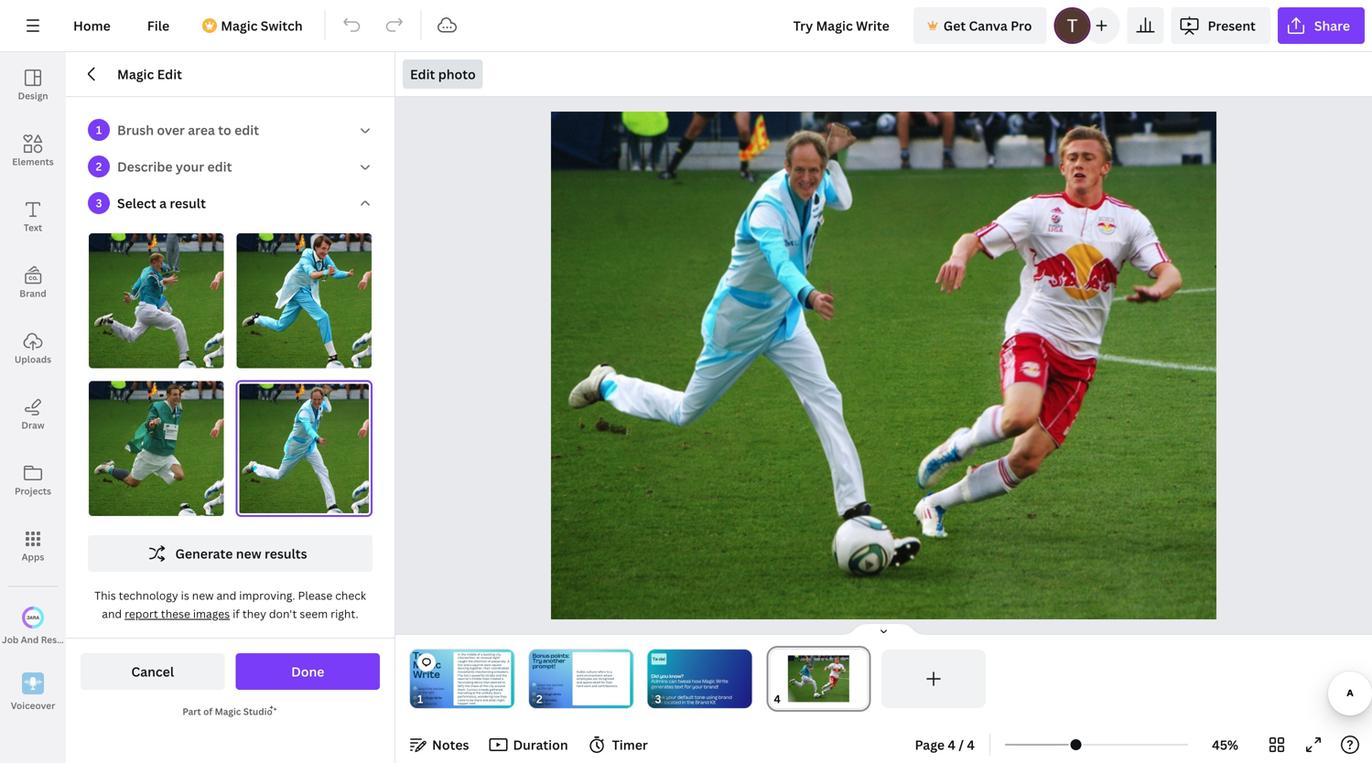 Task type: locate. For each thing, give the bounding box(es) containing it.
for up default
[[684, 683, 691, 690]]

0 horizontal spatial text
[[433, 687, 438, 691]]

2 horizontal spatial text
[[675, 683, 683, 690]]

box left defy
[[439, 687, 444, 691]]

1 vertical spatial your
[[692, 683, 703, 690]]

onlookers.
[[494, 670, 509, 674]]

elements button
[[0, 118, 66, 184]]

0 horizontal spatial 1
[[96, 122, 102, 137]]

brand up uploads button
[[19, 287, 46, 300]]

switch
[[261, 17, 303, 34]]

hide pages image
[[840, 622, 928, 637]]

part
[[182, 706, 201, 718]]

1 horizontal spatial their
[[606, 681, 612, 685]]

your down brush over area to edit
[[176, 158, 204, 175]]

0 horizontal spatial edit
[[157, 65, 182, 83]]

attention
[[474, 660, 487, 664]]

on
[[537, 687, 541, 691], [418, 690, 422, 695]]

try left in
[[413, 649, 430, 662]]

0 horizontal spatial your
[[176, 158, 204, 175]]

did
[[651, 673, 659, 679]]

0 vertical spatial they
[[242, 606, 266, 621]]

refers
[[597, 670, 606, 674]]

1 horizontal spatial 1
[[414, 687, 416, 690]]

magic edit
[[117, 65, 182, 83]]

3 left the select a result
[[96, 195, 102, 211]]

bustling
[[483, 652, 495, 656]]

a left 'result'
[[159, 195, 167, 212]]

design
[[18, 90, 48, 102]]

1 vertical spatial they
[[500, 695, 507, 699]]

new right "is"
[[192, 588, 214, 603]]

0 vertical spatial work
[[576, 674, 583, 678]]

seem
[[300, 606, 328, 621]]

your inside tweak your default tone using brand voice located in the brand kit
[[666, 694, 677, 701]]

select down "describe" in the top of the page
[[117, 195, 156, 212]]

1 horizontal spatial how
[[692, 678, 701, 685]]

select up 3 click sprinkle fairy dust
[[537, 683, 546, 687]]

chaos
[[470, 684, 479, 688]]

to right refers
[[606, 670, 609, 674]]

1 horizontal spatial they
[[500, 695, 507, 699]]

how
[[692, 678, 701, 685], [494, 695, 500, 699]]

brush
[[117, 121, 154, 139]]

0 vertical spatial brand
[[19, 287, 46, 300]]

new
[[236, 545, 261, 562], [192, 588, 214, 603]]

around
[[495, 684, 505, 688]]

1 horizontal spatial 2
[[414, 697, 416, 700]]

2 edit from the left
[[410, 65, 435, 83]]

know?
[[669, 673, 684, 679]]

brand left kit
[[695, 699, 709, 706]]

0 horizontal spatial on
[[418, 690, 422, 695]]

3 left rewrite
[[414, 703, 416, 705]]

job
[[2, 634, 19, 646]]

resume
[[41, 634, 76, 646]]

1 horizontal spatial right
[[547, 687, 553, 691]]

2 left "describe" in the top of the page
[[96, 159, 102, 174]]

your right tweak
[[666, 694, 677, 701]]

0 horizontal spatial brand
[[19, 287, 46, 300]]

photo
[[438, 65, 476, 83]]

default
[[677, 694, 694, 701]]

area
[[188, 121, 215, 139]]

right up rewrite
[[428, 690, 434, 695]]

a right an
[[481, 652, 483, 656]]

0 horizontal spatial for
[[601, 681, 605, 685]]

check
[[335, 588, 366, 603]]

click
[[537, 692, 544, 696], [418, 696, 425, 700], [537, 699, 544, 703], [418, 702, 425, 706]]

their down where in the bottom of the page
[[606, 681, 612, 685]]

another
[[543, 657, 565, 665]]

be
[[470, 698, 474, 702]]

new inside this technology is new and improving. please check and
[[192, 588, 214, 603]]

edit left photo
[[410, 65, 435, 83]]

on up 3 click sprinkle fairy dust
[[537, 687, 541, 691]]

3 for 3
[[96, 195, 102, 211]]

click up 3 click sprinkle fairy dust
[[537, 692, 544, 696]]

a
[[507, 660, 509, 664]]

culture
[[586, 670, 596, 674]]

1 vertical spatial edit
[[207, 158, 232, 175]]

0 horizontal spatial how
[[494, 695, 500, 699]]

2 up 3 click sprinkle fairy dust
[[533, 693, 534, 696]]

to left be
[[466, 698, 469, 702]]

try inside bonus points: try another prompt! kudos culture refers to a work environment where employees are recognized and appreciated for their hard work and contributions.
[[532, 657, 542, 665]]

they down gathered,
[[500, 695, 507, 699]]

select inside 'try magic write select the text box on the right 1 2 3 click magic write click rewrite'
[[418, 687, 427, 691]]

home link
[[59, 7, 125, 44]]

how right the tweak
[[692, 678, 701, 685]]

a up recognized on the left bottom
[[610, 670, 612, 674]]

on inside select the text box on the right 1 2 click magic write
[[537, 687, 541, 691]]

1 vertical spatial new
[[192, 588, 214, 603]]

page 4 / 4 button
[[908, 730, 982, 760]]

studio
[[243, 706, 273, 718]]

city down created
[[489, 684, 494, 688]]

3
[[96, 195, 102, 211], [533, 699, 534, 702], [414, 703, 416, 705]]

0 vertical spatial new
[[236, 545, 261, 562]]

and
[[216, 588, 236, 603], [102, 606, 122, 621], [464, 663, 469, 667], [496, 674, 501, 678], [576, 681, 582, 685], [591, 684, 597, 688], [483, 698, 488, 702]]

box
[[558, 683, 563, 687], [439, 687, 444, 691]]

2 horizontal spatial 1
[[533, 684, 534, 686]]

and up the if
[[216, 588, 236, 603]]

1 vertical spatial how
[[494, 695, 500, 699]]

share button
[[1278, 7, 1365, 44]]

0 horizontal spatial right
[[428, 690, 434, 695]]

and left "what"
[[483, 698, 488, 702]]

text down the know?
[[675, 683, 683, 690]]

2 inside select the text box on the right 1 2 click magic write
[[533, 693, 534, 696]]

0 horizontal spatial try
[[413, 649, 430, 662]]

city
[[496, 652, 501, 656], [489, 684, 494, 688]]

improving.
[[239, 588, 295, 603]]

4 right /
[[967, 736, 975, 754]]

right inside 'try magic write select the text box on the right 1 2 3 click magic write click rewrite'
[[428, 690, 434, 695]]

2 4 from the left
[[967, 736, 975, 754]]

squirrel's
[[458, 677, 471, 681]]

magic up "using"
[[702, 678, 715, 685]]

for inside did you know? admins can tweak how magic write generates text for your brand!
[[684, 683, 691, 690]]

work
[[576, 674, 583, 678], [584, 684, 591, 688]]

2 vertical spatial your
[[666, 694, 677, 701]]

of
[[477, 652, 480, 656], [488, 660, 491, 664], [480, 684, 482, 688], [203, 706, 213, 718]]

text inside 'try magic write select the text box on the right 1 2 3 click magic write click rewrite'
[[433, 687, 438, 691]]

edit right area
[[234, 121, 259, 139]]

there
[[474, 698, 482, 702]]

2 left came
[[414, 697, 416, 700]]

an
[[477, 656, 480, 660]]

page 4 image
[[766, 650, 871, 708]]

projects button
[[0, 448, 66, 513]]

and down this
[[102, 606, 122, 621]]

magic left "studio"
[[215, 706, 241, 718]]

2 horizontal spatial 2
[[533, 693, 534, 696]]

0 horizontal spatial 3
[[96, 195, 102, 211]]

kit
[[710, 699, 716, 706]]

write inside did you know? admins can tweak how magic write generates text for your brand!
[[716, 678, 728, 685]]

0 vertical spatial edit
[[234, 121, 259, 139]]

how inside 'in the middle of a bustling city intersection, an unusual sight caught the attention of passersby. a lion and a squirrel were square dancing together, their coordinated movements mesmerizing onlookers. the lion's powerful strides and the squirrel's nimble hops created a fascinating dance that seemed to defy the chaos of the city around them. curious crowds gathered, marveling at the unlikely duo's performance, wondering how they came to be there and what might happen next.'
[[494, 695, 500, 699]]

1 horizontal spatial select
[[418, 687, 427, 691]]

/
[[959, 736, 964, 754]]

4 left /
[[948, 736, 956, 754]]

edit
[[234, 121, 259, 139], [207, 158, 232, 175]]

1 vertical spatial 1
[[533, 684, 534, 686]]

1 left defy
[[414, 687, 416, 690]]

box inside select the text box on the right 1 2 click magic write
[[558, 683, 563, 687]]

0 horizontal spatial box
[[439, 687, 444, 691]]

1 horizontal spatial 3
[[414, 703, 416, 705]]

click inside select the text box on the right 1 2 click magic write
[[537, 692, 544, 696]]

work up hard
[[576, 674, 583, 678]]

report these images if they don't seem right.
[[125, 606, 359, 621]]

2 horizontal spatial your
[[692, 683, 703, 690]]

1 up 3 click sprinkle fairy dust
[[533, 684, 534, 686]]

edit down area
[[207, 158, 232, 175]]

city up passersby.
[[496, 652, 501, 656]]

3 left sprinkle
[[533, 699, 534, 702]]

1 horizontal spatial brand
[[695, 699, 709, 706]]

select inside select the text box on the right 1 2 click magic write
[[537, 683, 546, 687]]

the
[[461, 652, 466, 656], [468, 660, 473, 664], [502, 674, 507, 678], [546, 683, 551, 687], [465, 684, 470, 688], [483, 684, 488, 688], [541, 687, 546, 691], [428, 687, 432, 691], [423, 690, 427, 695], [476, 691, 481, 695], [687, 699, 694, 706]]

images
[[193, 606, 230, 621]]

1 vertical spatial brand
[[695, 699, 709, 706]]

bonus
[[532, 652, 549, 660]]

your up tone
[[692, 683, 703, 690]]

0 vertical spatial your
[[176, 158, 204, 175]]

2 vertical spatial 2
[[414, 697, 416, 700]]

prompt!
[[532, 663, 555, 671]]

a right created
[[502, 677, 503, 681]]

contributions.
[[598, 684, 618, 688]]

0 horizontal spatial 2
[[96, 159, 102, 174]]

file button
[[133, 7, 184, 44]]

bonus points: try another prompt! kudos culture refers to a work environment where employees are recognized and appreciated for their hard work and contributions.
[[532, 652, 618, 688]]

0 horizontal spatial 4
[[948, 736, 956, 754]]

work right hard
[[584, 684, 591, 688]]

select a result
[[117, 195, 206, 212]]

their up strides
[[484, 667, 490, 671]]

1 horizontal spatial try
[[532, 657, 542, 665]]

1 horizontal spatial text
[[552, 683, 557, 687]]

select for select the text box on the right 1 2 click magic write
[[537, 683, 546, 687]]

canva
[[969, 17, 1008, 34]]

nimble
[[472, 677, 481, 681]]

right up sprinkle
[[547, 687, 553, 691]]

1 horizontal spatial new
[[236, 545, 261, 562]]

job and resume ai
[[2, 634, 88, 646]]

1 vertical spatial city
[[489, 684, 494, 688]]

their
[[484, 667, 490, 671], [606, 681, 612, 685]]

text inside did you know? admins can tweak how magic write generates text for your brand!
[[675, 683, 683, 690]]

of right middle
[[477, 652, 480, 656]]

Design title text field
[[779, 7, 906, 44]]

right inside select the text box on the right 1 2 click magic write
[[547, 687, 553, 691]]

draw
[[21, 419, 44, 432]]

click left rewrite
[[418, 702, 425, 706]]

this technology is new and improving. please check and
[[94, 588, 366, 621]]

2 horizontal spatial 3
[[533, 699, 534, 702]]

1 horizontal spatial 4
[[967, 736, 975, 754]]

they right the if
[[242, 606, 266, 621]]

timer button
[[583, 730, 655, 760]]

click left came
[[418, 696, 425, 700]]

on left them.
[[418, 690, 422, 695]]

1 horizontal spatial for
[[684, 683, 691, 690]]

1 vertical spatial 2
[[533, 693, 534, 696]]

tweak
[[678, 678, 691, 685]]

try left another
[[532, 657, 542, 665]]

magic left lion
[[413, 658, 441, 672]]

1 left 'brush'
[[96, 122, 102, 137]]

1 vertical spatial their
[[606, 681, 612, 685]]

select up rewrite
[[418, 687, 427, 691]]

to right area
[[218, 121, 231, 139]]

0 vertical spatial city
[[496, 652, 501, 656]]

for right are on the left
[[601, 681, 605, 685]]

box left hard
[[558, 683, 563, 687]]

using
[[706, 694, 717, 701]]

select for select a result
[[117, 195, 156, 212]]

1 horizontal spatial box
[[558, 683, 563, 687]]

magic inside select the text box on the right 1 2 click magic write
[[544, 692, 553, 696]]

employees
[[576, 677, 592, 681]]

can
[[669, 678, 677, 685]]

duration button
[[484, 730, 575, 760]]

and down coordinated
[[496, 674, 501, 678]]

0 horizontal spatial select
[[117, 195, 156, 212]]

2 horizontal spatial select
[[537, 683, 546, 687]]

magic left switch
[[221, 17, 258, 34]]

how down gathered,
[[494, 695, 500, 699]]

magic down file dropdown button
[[117, 65, 154, 83]]

draw button
[[0, 382, 66, 448]]

unlikely
[[482, 691, 493, 695]]

appreciated
[[583, 681, 600, 685]]

edit down file dropdown button
[[157, 65, 182, 83]]

0 horizontal spatial new
[[192, 588, 214, 603]]

rewrite
[[426, 702, 437, 706]]

1 horizontal spatial on
[[537, 687, 541, 691]]

generate new results
[[175, 545, 307, 562]]

2 vertical spatial 1
[[414, 687, 416, 690]]

1 horizontal spatial your
[[666, 694, 677, 701]]

marveling
[[458, 691, 472, 695]]

a left squirrel
[[470, 663, 472, 667]]

a inside bonus points: try another prompt! kudos culture refers to a work environment where employees are recognized and appreciated for their hard work and contributions.
[[610, 670, 612, 674]]

of right part
[[203, 706, 213, 718]]

click left 'dust'
[[537, 699, 544, 703]]

0 vertical spatial their
[[484, 667, 490, 671]]

text up sprinkle
[[552, 683, 557, 687]]

1 4 from the left
[[948, 736, 956, 754]]

0 horizontal spatial their
[[484, 667, 490, 671]]

1 horizontal spatial edit
[[410, 65, 435, 83]]

select the text box on the right 1 2 click magic write
[[533, 683, 563, 696]]

text up rewrite
[[433, 687, 438, 691]]

present
[[1208, 17, 1256, 34]]

to right seemed on the left bottom of the page
[[502, 681, 505, 685]]

0 vertical spatial how
[[692, 678, 701, 685]]

3 inside 3 click sprinkle fairy dust
[[533, 699, 534, 702]]

magic up sprinkle
[[544, 692, 553, 696]]

new left results
[[236, 545, 261, 562]]



Task type: vqa. For each thing, say whether or not it's contained in the screenshot.
happen
yes



Task type: describe. For each thing, give the bounding box(es) containing it.
1 horizontal spatial city
[[496, 652, 501, 656]]

magic up rewrite
[[426, 696, 434, 700]]

brand button
[[0, 250, 66, 316]]

duration
[[513, 736, 568, 754]]

coordinated
[[491, 667, 509, 671]]

located
[[664, 699, 681, 706]]

and down kudos
[[576, 681, 582, 685]]

at
[[473, 691, 475, 695]]

0 horizontal spatial edit
[[207, 158, 232, 175]]

1 vertical spatial work
[[584, 684, 591, 688]]

technology
[[119, 588, 178, 603]]

and
[[21, 634, 39, 646]]

your for edit
[[176, 158, 204, 175]]

to inside bonus points: try another prompt! kudos culture refers to a work environment where employees are recognized and appreciated for their hard work and contributions.
[[606, 670, 609, 674]]

get
[[943, 17, 966, 34]]

get canva pro
[[943, 17, 1032, 34]]

main menu bar
[[0, 0, 1372, 52]]

hard
[[576, 684, 583, 688]]

fascinating
[[458, 681, 473, 685]]

1 inside select the text box on the right 1 2 click magic write
[[533, 684, 534, 686]]

curious
[[467, 688, 478, 692]]

2 inside 'try magic write select the text box on the right 1 2 3 click magic write click rewrite'
[[414, 697, 416, 700]]

voiceover button
[[0, 660, 66, 726]]

new inside generate new results button
[[236, 545, 261, 562]]

present button
[[1171, 7, 1270, 44]]

fairy
[[537, 702, 544, 706]]

dancing
[[458, 667, 469, 671]]

these
[[161, 606, 190, 621]]

squirrel
[[472, 663, 483, 667]]

notes button
[[403, 730, 476, 760]]

they inside 'in the middle of a bustling city intersection, an unusual sight caught the attention of passersby. a lion and a squirrel were square dancing together, their coordinated movements mesmerizing onlookers. the lion's powerful strides and the squirrel's nimble hops created a fascinating dance that seemed to defy the chaos of the city around them. curious crowds gathered, marveling at the unlikely duo's performance, wondering how they came to be there and what might happen next.'
[[500, 695, 507, 699]]

mesmerizing
[[475, 670, 493, 674]]

3 inside 'try magic write select the text box on the right 1 2 3 click magic write click rewrite'
[[414, 703, 416, 705]]

text inside select the text box on the right 1 2 click magic write
[[552, 683, 557, 687]]

happen
[[458, 702, 469, 706]]

duo's
[[493, 691, 501, 695]]

click inside 3 click sprinkle fairy dust
[[537, 699, 544, 703]]

side panel tab list
[[0, 52, 88, 726]]

magic inside did you know? admins can tweak how magic write generates text for your brand!
[[702, 678, 715, 685]]

defy
[[458, 684, 464, 688]]

on inside 'try magic write select the text box on the right 1 2 3 click magic write click rewrite'
[[418, 690, 422, 695]]

wondering
[[478, 695, 493, 699]]

try inside 'try magic write select the text box on the right 1 2 3 click magic write click rewrite'
[[413, 649, 430, 662]]

strides
[[486, 674, 495, 678]]

movements
[[458, 670, 475, 674]]

uploads button
[[0, 316, 66, 382]]

and down are on the left
[[591, 684, 597, 688]]

the inside tweak your default tone using brand voice located in the brand kit
[[687, 699, 694, 706]]

tweak your default tone using brand voice located in the brand kit
[[651, 694, 732, 706]]

dust
[[544, 702, 551, 706]]

might
[[497, 698, 505, 702]]

0 vertical spatial 1
[[96, 122, 102, 137]]

crowds
[[478, 688, 489, 692]]

write inside select the text box on the right 1 2 click magic write
[[553, 692, 561, 696]]

3 click sprinkle fairy dust
[[533, 699, 557, 706]]

0 horizontal spatial they
[[242, 606, 266, 621]]

magic studio
[[215, 706, 273, 718]]

together,
[[470, 667, 483, 671]]

describe
[[117, 158, 173, 175]]

ta-
[[653, 657, 659, 662]]

in
[[458, 652, 460, 656]]

3 for 3 click sprinkle fairy dust
[[533, 699, 534, 702]]

0 vertical spatial 2
[[96, 159, 102, 174]]

0 horizontal spatial city
[[489, 684, 494, 688]]

brand
[[718, 694, 732, 701]]

edit photo
[[410, 65, 476, 83]]

their inside 'in the middle of a bustling city intersection, an unusual sight caught the attention of passersby. a lion and a squirrel were square dancing together, their coordinated movements mesmerizing onlookers. the lion's powerful strides and the squirrel's nimble hops created a fascinating dance that seemed to defy the chaos of the city around them. curious crowds gathered, marveling at the unlikely duo's performance, wondering how they came to be there and what might happen next.'
[[484, 667, 490, 671]]

brush over area to edit
[[117, 121, 259, 139]]

them.
[[458, 688, 466, 692]]

report these images link
[[125, 606, 230, 621]]

1 horizontal spatial edit
[[234, 121, 259, 139]]

brand inside tweak your default tone using brand voice located in the brand kit
[[695, 699, 709, 706]]

page 4 / 4
[[915, 736, 975, 754]]

voice
[[651, 699, 663, 706]]

apps
[[22, 551, 44, 563]]

your inside did you know? admins can tweak how magic write generates text for your brand!
[[692, 683, 703, 690]]

of right chaos
[[480, 684, 482, 688]]

describe your edit
[[117, 158, 232, 175]]

results
[[265, 545, 307, 562]]

done
[[291, 663, 324, 681]]

next.
[[469, 702, 476, 706]]

in
[[682, 699, 686, 706]]

45% button
[[1195, 730, 1255, 760]]

recognized
[[598, 677, 614, 681]]

edit inside popup button
[[410, 65, 435, 83]]

magic inside magic switch button
[[221, 17, 258, 34]]

right.
[[331, 606, 359, 621]]

45%
[[1212, 736, 1238, 754]]

box inside 'try magic write select the text box on the right 1 2 3 click magic write click rewrite'
[[439, 687, 444, 691]]

brand inside button
[[19, 287, 46, 300]]

came
[[458, 698, 465, 702]]

and right lion
[[464, 663, 469, 667]]

their inside bonus points: try another prompt! kudos culture refers to a work environment where employees are recognized and appreciated for their hard work and contributions.
[[606, 681, 612, 685]]

did you know? admins can tweak how magic write generates text for your brand!
[[651, 673, 728, 690]]

generate new results button
[[88, 535, 373, 572]]

passersby.
[[491, 660, 507, 664]]

please
[[298, 588, 333, 603]]

sprinkle
[[545, 699, 557, 703]]

text
[[24, 222, 42, 234]]

over
[[157, 121, 185, 139]]

share
[[1314, 17, 1350, 34]]

powerful
[[472, 674, 485, 678]]

generate
[[175, 545, 233, 562]]

middle
[[467, 652, 477, 656]]

Page title text field
[[788, 690, 796, 708]]

1 inside 'try magic write select the text box on the right 1 2 3 click magic write click rewrite'
[[414, 687, 416, 690]]

how inside did you know? admins can tweak how magic write generates text for your brand!
[[692, 678, 701, 685]]

ai
[[78, 634, 88, 646]]

result
[[170, 195, 206, 212]]

for inside bonus points: try another prompt! kudos culture refers to a work environment where employees are recognized and appreciated for their hard work and contributions.
[[601, 681, 605, 685]]

magic switch
[[221, 17, 303, 34]]

environment
[[584, 674, 603, 678]]

square
[[492, 663, 501, 667]]

your for default
[[666, 694, 677, 701]]

report
[[125, 606, 158, 621]]

of down bustling
[[488, 660, 491, 664]]

da!
[[659, 657, 665, 662]]

notes
[[432, 736, 469, 754]]

tweak
[[651, 694, 665, 701]]

1 edit from the left
[[157, 65, 182, 83]]

voiceover
[[11, 700, 55, 712]]

lion's
[[464, 674, 471, 678]]

part of
[[182, 706, 215, 718]]

cancel
[[131, 663, 174, 681]]

this
[[94, 588, 116, 603]]



